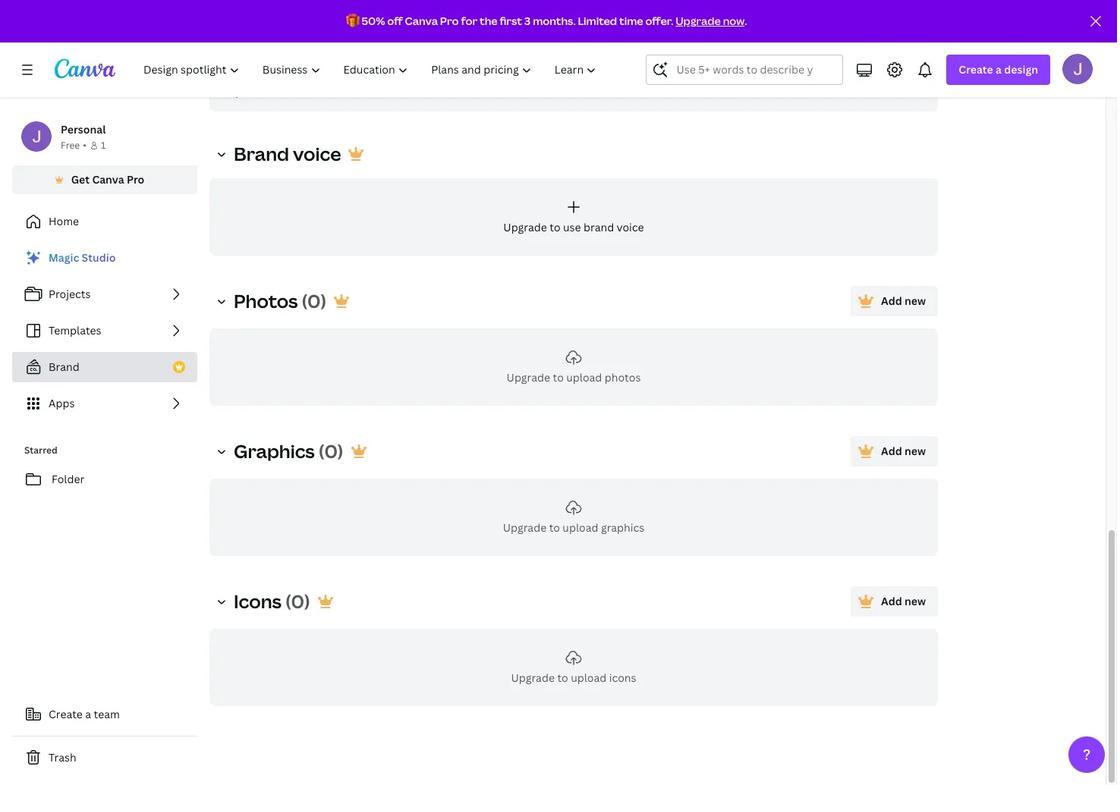 Task type: describe. For each thing, give the bounding box(es) containing it.
🎁 50% off canva pro for the first 3 months. limited time offer. upgrade now .
[[346, 14, 747, 28]]

add for photos (0)
[[881, 294, 902, 308]]

to for graphics (0)
[[549, 521, 560, 535]]

home link
[[12, 206, 197, 237]]

(0) for graphics
[[319, 439, 343, 464]]

magic studio link
[[12, 243, 197, 273]]

upload for graphics (0)
[[563, 521, 598, 535]]

🎁
[[346, 14, 359, 28]]

get canva pro button
[[12, 165, 197, 194]]

caption button
[[217, 79, 848, 98]]

trash link
[[12, 743, 197, 773]]

home
[[49, 214, 79, 228]]

upload for photos (0)
[[566, 370, 602, 385]]

pro inside get canva pro button
[[127, 172, 144, 187]]

voice inside button
[[617, 220, 644, 234]]

add new button for icons (0)
[[851, 587, 938, 617]]

icons
[[234, 589, 282, 614]]

create a team
[[49, 707, 120, 722]]

add new for graphics (0)
[[881, 444, 926, 458]]

new for icons (0)
[[905, 594, 926, 609]]

upgrade for icons (0)
[[511, 671, 555, 685]]

upgrade to upload photos button
[[209, 329, 938, 406]]

upgrade now button
[[676, 14, 745, 28]]

months.
[[533, 14, 576, 28]]

off
[[387, 14, 403, 28]]

icons
[[609, 671, 636, 685]]

apps link
[[12, 389, 197, 419]]

upgrade to upload photos
[[507, 370, 641, 385]]

icons (0)
[[234, 589, 310, 614]]

for
[[461, 14, 477, 28]]

(0) for photos
[[302, 288, 327, 313]]

a for design
[[996, 62, 1002, 77]]

Search search field
[[676, 55, 813, 84]]

get canva pro
[[71, 172, 144, 187]]

add new button
[[851, 436, 938, 467]]

projects link
[[12, 279, 197, 310]]

upgrade for graphics (0)
[[503, 521, 547, 535]]

upgrade to upload icons
[[511, 671, 636, 685]]

get
[[71, 172, 90, 187]]

magic studio
[[49, 250, 116, 265]]

.
[[745, 14, 747, 28]]

brand
[[584, 220, 614, 234]]

add new button for photos (0)
[[851, 286, 938, 316]]

starred
[[24, 444, 58, 457]]

top level navigation element
[[134, 55, 610, 85]]

50%
[[362, 14, 385, 28]]

offer.
[[645, 14, 673, 28]]

trash
[[49, 751, 76, 765]]

new for graphics (0)
[[905, 444, 926, 458]]

upgrade to upload icons button
[[209, 629, 938, 707]]

add for icons (0)
[[881, 594, 902, 609]]

add new for photos (0)
[[881, 294, 926, 308]]

0 horizontal spatial voice
[[293, 141, 341, 166]]

apps
[[49, 396, 75, 411]]

canva inside button
[[92, 172, 124, 187]]

magic
[[49, 250, 79, 265]]

graphics
[[234, 439, 315, 464]]

time
[[619, 14, 643, 28]]

•
[[83, 139, 86, 152]]

photos
[[605, 370, 641, 385]]



Task type: vqa. For each thing, say whether or not it's contained in the screenshot.
way
no



Task type: locate. For each thing, give the bounding box(es) containing it.
canva
[[405, 14, 438, 28], [92, 172, 124, 187]]

1 vertical spatial pro
[[127, 172, 144, 187]]

graphics
[[601, 521, 644, 535]]

to left the graphics
[[549, 521, 560, 535]]

0 vertical spatial create
[[959, 62, 993, 77]]

create a design button
[[947, 55, 1050, 85]]

a
[[996, 62, 1002, 77], [85, 707, 91, 722]]

2 add new button from the top
[[851, 587, 938, 617]]

upgrade to upload graphics button
[[209, 479, 938, 556]]

design
[[1004, 62, 1038, 77]]

upgrade to use brand voice
[[503, 220, 644, 234]]

a left team
[[85, 707, 91, 722]]

1 horizontal spatial pro
[[440, 14, 459, 28]]

brand voice
[[234, 141, 341, 166]]

add new
[[881, 294, 926, 308], [881, 444, 926, 458], [881, 594, 926, 609]]

create a team button
[[12, 700, 197, 730]]

new for photos (0)
[[905, 294, 926, 308]]

personal
[[61, 122, 106, 137]]

photos (0)
[[234, 288, 327, 313]]

(0) right "graphics"
[[319, 439, 343, 464]]

1 vertical spatial (0)
[[319, 439, 343, 464]]

to left photos on the top of page
[[553, 370, 564, 385]]

1 vertical spatial a
[[85, 707, 91, 722]]

3 add new from the top
[[881, 594, 926, 609]]

folder
[[52, 472, 84, 486]]

create left design
[[959, 62, 993, 77]]

add for graphics (0)
[[881, 444, 902, 458]]

1 horizontal spatial canva
[[405, 14, 438, 28]]

0 horizontal spatial brand
[[49, 360, 80, 374]]

create inside "button"
[[49, 707, 83, 722]]

1 vertical spatial upload
[[563, 521, 598, 535]]

1 vertical spatial add new
[[881, 444, 926, 458]]

brand up apps at the left bottom of the page
[[49, 360, 80, 374]]

1 horizontal spatial brand
[[234, 141, 289, 166]]

caption
[[217, 79, 271, 98]]

add new button
[[851, 286, 938, 316], [851, 587, 938, 617]]

list
[[12, 243, 197, 419]]

to for icons (0)
[[557, 671, 568, 685]]

jacob simon image
[[1062, 54, 1093, 84]]

create for create a design
[[959, 62, 993, 77]]

1 vertical spatial voice
[[617, 220, 644, 234]]

0 horizontal spatial a
[[85, 707, 91, 722]]

create a design
[[959, 62, 1038, 77]]

0 horizontal spatial create
[[49, 707, 83, 722]]

2 vertical spatial add
[[881, 594, 902, 609]]

2 vertical spatial (0)
[[285, 589, 310, 614]]

team
[[94, 707, 120, 722]]

templates link
[[12, 316, 197, 346]]

0 horizontal spatial pro
[[127, 172, 144, 187]]

first
[[500, 14, 522, 28]]

brand link
[[12, 352, 197, 382]]

pro left the for
[[440, 14, 459, 28]]

brand for brand voice
[[234, 141, 289, 166]]

2 vertical spatial upload
[[571, 671, 607, 685]]

create for create a team
[[49, 707, 83, 722]]

0 vertical spatial pro
[[440, 14, 459, 28]]

0 vertical spatial add
[[881, 294, 902, 308]]

use
[[563, 220, 581, 234]]

free
[[61, 139, 80, 152]]

1 horizontal spatial a
[[996, 62, 1002, 77]]

2 new from the top
[[905, 444, 926, 458]]

canva right off
[[405, 14, 438, 28]]

0 vertical spatial voice
[[293, 141, 341, 166]]

3 add from the top
[[881, 594, 902, 609]]

1 vertical spatial add new button
[[851, 587, 938, 617]]

2 vertical spatial new
[[905, 594, 926, 609]]

1 vertical spatial create
[[49, 707, 83, 722]]

list containing magic studio
[[12, 243, 197, 419]]

create left team
[[49, 707, 83, 722]]

graphics (0)
[[234, 439, 343, 464]]

0 horizontal spatial canva
[[92, 172, 124, 187]]

folder link
[[12, 464, 197, 495]]

now
[[723, 14, 745, 28]]

photos
[[234, 288, 298, 313]]

a for team
[[85, 707, 91, 722]]

0 vertical spatial brand
[[234, 141, 289, 166]]

add inside add new popup button
[[881, 444, 902, 458]]

new inside popup button
[[905, 444, 926, 458]]

add new inside add new popup button
[[881, 444, 926, 458]]

add
[[881, 294, 902, 308], [881, 444, 902, 458], [881, 594, 902, 609]]

(0) for icons
[[285, 589, 310, 614]]

0 vertical spatial add new
[[881, 294, 926, 308]]

1 add new button from the top
[[851, 286, 938, 316]]

0 vertical spatial (0)
[[302, 288, 327, 313]]

3
[[524, 14, 531, 28]]

voice
[[293, 141, 341, 166], [617, 220, 644, 234]]

3 new from the top
[[905, 594, 926, 609]]

to left icons
[[557, 671, 568, 685]]

1 add from the top
[[881, 294, 902, 308]]

brand down 'caption'
[[234, 141, 289, 166]]

0 vertical spatial add new button
[[851, 286, 938, 316]]

upload
[[566, 370, 602, 385], [563, 521, 598, 535], [571, 671, 607, 685]]

to for photos (0)
[[553, 370, 564, 385]]

1 vertical spatial brand
[[49, 360, 80, 374]]

folder button
[[12, 464, 197, 495]]

create inside dropdown button
[[959, 62, 993, 77]]

upgrade to use brand voice button
[[209, 178, 938, 256]]

create
[[959, 62, 993, 77], [49, 707, 83, 722]]

1 vertical spatial canva
[[92, 172, 124, 187]]

brand for brand
[[49, 360, 80, 374]]

1 horizontal spatial create
[[959, 62, 993, 77]]

upload left icons
[[571, 671, 607, 685]]

1 vertical spatial add
[[881, 444, 902, 458]]

0 vertical spatial a
[[996, 62, 1002, 77]]

0 vertical spatial upload
[[566, 370, 602, 385]]

new
[[905, 294, 926, 308], [905, 444, 926, 458], [905, 594, 926, 609]]

to
[[550, 220, 560, 234], [553, 370, 564, 385], [549, 521, 560, 535], [557, 671, 568, 685]]

upgrade for photos (0)
[[507, 370, 550, 385]]

1 horizontal spatial voice
[[617, 220, 644, 234]]

(0) right 'photos'
[[302, 288, 327, 313]]

upload left the graphics
[[563, 521, 598, 535]]

None search field
[[646, 55, 843, 85]]

to left use
[[550, 220, 560, 234]]

pro
[[440, 14, 459, 28], [127, 172, 144, 187]]

1 vertical spatial new
[[905, 444, 926, 458]]

add new for icons (0)
[[881, 594, 926, 609]]

upgrade to upload graphics
[[503, 521, 644, 535]]

(0) right icons
[[285, 589, 310, 614]]

pro up home link
[[127, 172, 144, 187]]

1 add new from the top
[[881, 294, 926, 308]]

the
[[480, 14, 498, 28]]

limited
[[578, 14, 617, 28]]

brand voice button
[[234, 141, 365, 166]]

free •
[[61, 139, 86, 152]]

2 vertical spatial add new
[[881, 594, 926, 609]]

upgrade
[[676, 14, 721, 28], [503, 220, 547, 234], [507, 370, 550, 385], [503, 521, 547, 535], [511, 671, 555, 685]]

brand
[[234, 141, 289, 166], [49, 360, 80, 374]]

templates
[[49, 323, 101, 338]]

canva right get
[[92, 172, 124, 187]]

0 vertical spatial new
[[905, 294, 926, 308]]

a inside dropdown button
[[996, 62, 1002, 77]]

upload for icons (0)
[[571, 671, 607, 685]]

2 add from the top
[[881, 444, 902, 458]]

1
[[101, 139, 106, 152]]

projects
[[49, 287, 91, 301]]

2 add new from the top
[[881, 444, 926, 458]]

brand inside "list"
[[49, 360, 80, 374]]

a inside "button"
[[85, 707, 91, 722]]

(0)
[[302, 288, 327, 313], [319, 439, 343, 464], [285, 589, 310, 614]]

1 new from the top
[[905, 294, 926, 308]]

upload left photos on the top of page
[[566, 370, 602, 385]]

0 vertical spatial canva
[[405, 14, 438, 28]]

studio
[[82, 250, 116, 265]]

a left design
[[996, 62, 1002, 77]]



